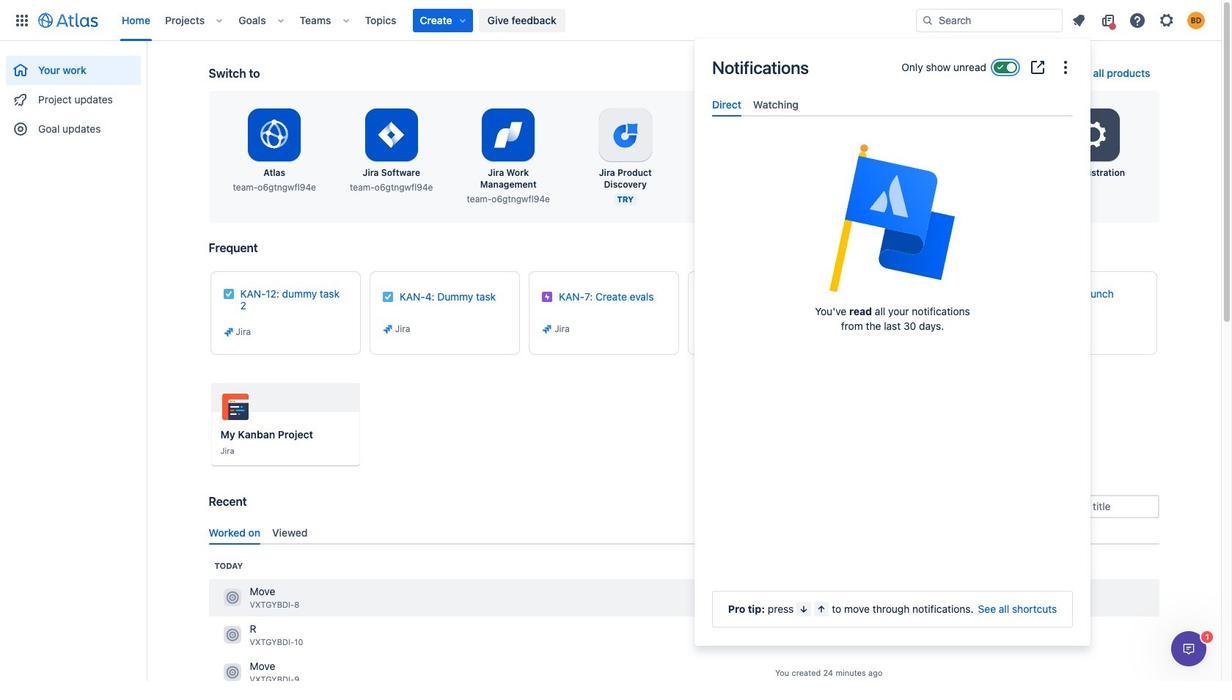 Task type: locate. For each thing, give the bounding box(es) containing it.
top element
[[9, 0, 917, 41]]

Filter by title field
[[1031, 497, 1158, 517]]

dialog
[[695, 38, 1091, 646], [1172, 632, 1207, 667]]

townsquare image
[[223, 589, 241, 607], [223, 627, 241, 645]]

group
[[6, 41, 141, 148]]

1 vertical spatial settings image
[[1076, 117, 1112, 153]]

0 horizontal spatial dialog
[[695, 38, 1091, 646]]

tab list
[[707, 92, 1079, 117], [203, 521, 1166, 545]]

banner
[[0, 0, 1222, 41]]

1 townsquare image from the top
[[223, 589, 241, 607]]

heading
[[215, 561, 243, 572]]

settings image
[[1159, 11, 1176, 29], [1076, 117, 1112, 153]]

search image
[[922, 14, 934, 26]]

Search field
[[917, 8, 1063, 32]]

tab panel
[[707, 117, 1079, 130]]

jira image
[[382, 324, 394, 335], [382, 324, 394, 335]]

1 vertical spatial townsquare image
[[223, 627, 241, 645]]

tab panel inside "dialog"
[[707, 117, 1079, 130]]

0 vertical spatial townsquare image
[[223, 589, 241, 607]]

0 vertical spatial settings image
[[1159, 11, 1176, 29]]

jira image
[[542, 324, 553, 335], [542, 324, 553, 335], [223, 327, 234, 338], [223, 327, 234, 338], [861, 327, 872, 338], [861, 327, 872, 338]]

None search field
[[917, 8, 1063, 32]]



Task type: describe. For each thing, give the bounding box(es) containing it.
help image
[[1129, 11, 1147, 29]]

2 townsquare image from the top
[[223, 627, 241, 645]]

switch to... image
[[13, 11, 31, 29]]

1 horizontal spatial settings image
[[1159, 11, 1176, 29]]

notifications image
[[1071, 11, 1088, 29]]

1 vertical spatial tab list
[[203, 521, 1166, 545]]

account image
[[1188, 11, 1206, 29]]

arrow up image
[[816, 604, 828, 616]]

arrow down image
[[799, 604, 810, 616]]

0 vertical spatial tab list
[[707, 92, 1079, 117]]

townsquare image
[[223, 664, 241, 682]]

open notifications in a new tab image
[[1030, 59, 1047, 76]]

0 horizontal spatial settings image
[[1076, 117, 1112, 153]]

more image
[[1057, 59, 1075, 76]]

1 horizontal spatial dialog
[[1172, 632, 1207, 667]]



Task type: vqa. For each thing, say whether or not it's contained in the screenshot.
tooltip
no



